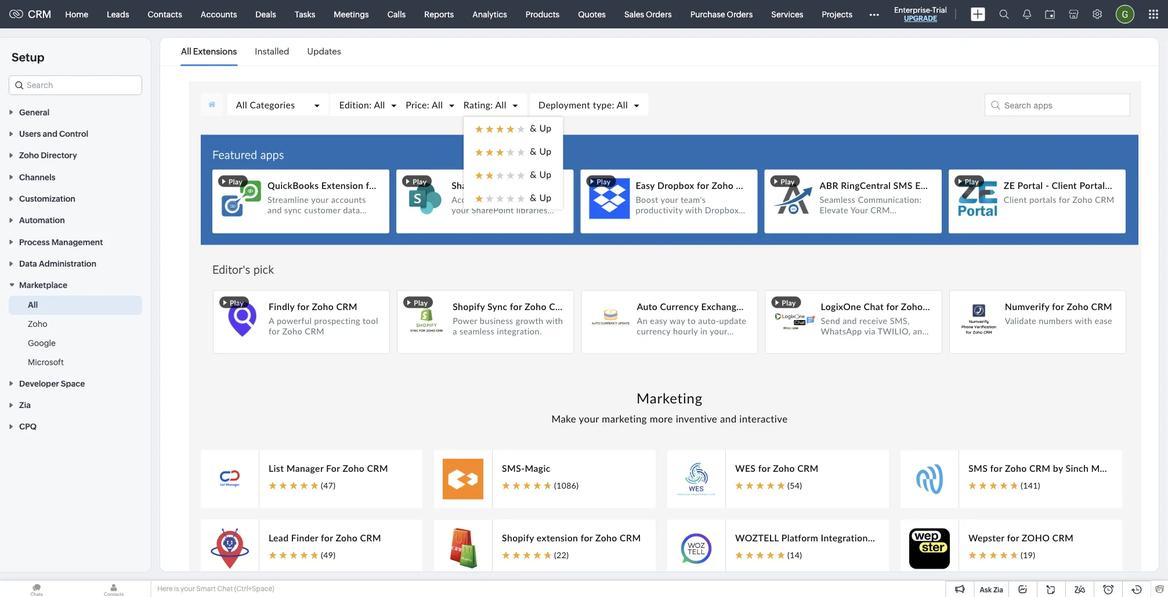 Task type: describe. For each thing, give the bounding box(es) containing it.
channels
[[19, 173, 56, 182]]

orders for sales orders
[[646, 10, 672, 19]]

profile element
[[1109, 0, 1141, 28]]

(ctrl+space)
[[234, 586, 274, 593]]

contacts link
[[138, 0, 191, 28]]

analytics
[[473, 10, 507, 19]]

management
[[51, 238, 103, 247]]

deals link
[[246, 0, 285, 28]]

Search text field
[[9, 76, 142, 95]]

users and control
[[19, 129, 88, 139]]

space
[[61, 379, 85, 388]]

zoho for zoho
[[28, 320, 47, 329]]

extensions
[[193, 46, 237, 57]]

google
[[28, 339, 56, 348]]

projects link
[[813, 0, 862, 28]]

create menu image
[[971, 7, 985, 21]]

leads link
[[98, 0, 138, 28]]

home
[[65, 10, 88, 19]]

profile image
[[1116, 5, 1135, 24]]

purchase
[[690, 10, 725, 19]]

process management button
[[0, 231, 151, 253]]

all extensions
[[181, 46, 237, 57]]

purchase orders link
[[681, 0, 762, 28]]

marketplace
[[19, 281, 67, 290]]

channels button
[[0, 166, 151, 188]]

sales orders link
[[615, 0, 681, 28]]

projects
[[822, 10, 853, 19]]

developer space button
[[0, 373, 151, 394]]

reports link
[[415, 0, 463, 28]]

calls link
[[378, 0, 415, 28]]

crm
[[28, 8, 51, 20]]

chats image
[[0, 581, 73, 598]]

here is your smart chat (ctrl+space)
[[157, 586, 274, 593]]

administration
[[39, 259, 96, 269]]

services
[[771, 10, 803, 19]]

your
[[180, 586, 195, 593]]

microsoft
[[28, 358, 64, 367]]

is
[[174, 586, 179, 593]]

tasks link
[[285, 0, 325, 28]]

smart
[[196, 586, 216, 593]]

directory
[[41, 151, 77, 160]]

all for all
[[28, 301, 38, 310]]

trial
[[932, 6, 947, 14]]

zia inside 'dropdown button'
[[19, 401, 31, 410]]

installed
[[255, 46, 289, 57]]

zoho link
[[28, 319, 47, 330]]

enterprise-
[[894, 6, 932, 14]]

zoho directory
[[19, 151, 77, 160]]

data
[[19, 259, 37, 269]]

quotes
[[578, 10, 606, 19]]

customization
[[19, 194, 75, 204]]

ask
[[980, 586, 992, 594]]

marketplace region
[[0, 296, 151, 373]]

upgrade
[[904, 15, 937, 22]]

reports
[[424, 10, 454, 19]]



Task type: locate. For each thing, give the bounding box(es) containing it.
all extensions link
[[181, 38, 237, 65]]

zia button
[[0, 394, 151, 416]]

search element
[[992, 0, 1016, 28]]

0 vertical spatial zia
[[19, 401, 31, 410]]

1 horizontal spatial all
[[181, 46, 191, 57]]

orders inside sales orders link
[[646, 10, 672, 19]]

zoho up google link
[[28, 320, 47, 329]]

1 vertical spatial zoho
[[28, 320, 47, 329]]

updates
[[307, 46, 341, 57]]

zoho
[[19, 151, 39, 160], [28, 320, 47, 329]]

control
[[59, 129, 88, 139]]

orders right sales
[[646, 10, 672, 19]]

2 orders from the left
[[727, 10, 753, 19]]

1 vertical spatial zia
[[993, 586, 1003, 594]]

orders right purchase
[[727, 10, 753, 19]]

process management
[[19, 238, 103, 247]]

google link
[[28, 338, 56, 349]]

signals image
[[1023, 9, 1031, 19]]

zia up cpq on the left
[[19, 401, 31, 410]]

deals
[[256, 10, 276, 19]]

contacts
[[148, 10, 182, 19]]

chat
[[217, 586, 233, 593]]

sales orders
[[624, 10, 672, 19]]

zia right "ask"
[[993, 586, 1003, 594]]

calls
[[387, 10, 406, 19]]

orders for purchase orders
[[727, 10, 753, 19]]

updates link
[[307, 38, 341, 65]]

crm link
[[9, 8, 51, 20]]

setup
[[12, 50, 44, 64]]

process
[[19, 238, 50, 247]]

here
[[157, 586, 173, 593]]

1 horizontal spatial zia
[[993, 586, 1003, 594]]

developer
[[19, 379, 59, 388]]

zoho down 'users'
[[19, 151, 39, 160]]

services link
[[762, 0, 813, 28]]

search image
[[999, 9, 1009, 19]]

data administration
[[19, 259, 96, 269]]

all for all extensions
[[181, 46, 191, 57]]

analytics link
[[463, 0, 516, 28]]

users and control button
[[0, 123, 151, 144]]

accounts
[[201, 10, 237, 19]]

general
[[19, 108, 49, 117]]

None field
[[9, 75, 142, 95]]

all
[[181, 46, 191, 57], [28, 301, 38, 310]]

quotes link
[[569, 0, 615, 28]]

zoho inside marketplace 'region'
[[28, 320, 47, 329]]

0 horizontal spatial all
[[28, 301, 38, 310]]

1 horizontal spatial orders
[[727, 10, 753, 19]]

accounts link
[[191, 0, 246, 28]]

ask zia
[[980, 586, 1003, 594]]

0 horizontal spatial orders
[[646, 10, 672, 19]]

purchase orders
[[690, 10, 753, 19]]

microsoft link
[[28, 357, 64, 369]]

meetings
[[334, 10, 369, 19]]

calendar image
[[1045, 10, 1055, 19]]

users
[[19, 129, 41, 139]]

signals element
[[1016, 0, 1038, 28]]

all up the zoho link
[[28, 301, 38, 310]]

contacts image
[[77, 581, 150, 598]]

create menu element
[[964, 0, 992, 28]]

customization button
[[0, 188, 151, 209]]

automation button
[[0, 209, 151, 231]]

home link
[[56, 0, 98, 28]]

installed link
[[255, 38, 289, 65]]

orders
[[646, 10, 672, 19], [727, 10, 753, 19]]

Other Modules field
[[862, 5, 887, 24]]

products link
[[516, 0, 569, 28]]

zoho for zoho directory
[[19, 151, 39, 160]]

0 vertical spatial zoho
[[19, 151, 39, 160]]

0 horizontal spatial zia
[[19, 401, 31, 410]]

zoho inside dropdown button
[[19, 151, 39, 160]]

leads
[[107, 10, 129, 19]]

meetings link
[[325, 0, 378, 28]]

marketplace button
[[0, 274, 151, 296]]

zia
[[19, 401, 31, 410], [993, 586, 1003, 594]]

0 vertical spatial all
[[181, 46, 191, 57]]

sales
[[624, 10, 644, 19]]

general button
[[0, 101, 151, 123]]

cpq
[[19, 422, 37, 432]]

data administration button
[[0, 253, 151, 274]]

tasks
[[295, 10, 315, 19]]

all left extensions
[[181, 46, 191, 57]]

all link
[[28, 299, 38, 311]]

orders inside purchase orders link
[[727, 10, 753, 19]]

1 orders from the left
[[646, 10, 672, 19]]

enterprise-trial upgrade
[[894, 6, 947, 22]]

cpq button
[[0, 416, 151, 438]]

1 vertical spatial all
[[28, 301, 38, 310]]

zoho directory button
[[0, 144, 151, 166]]

automation
[[19, 216, 65, 225]]

products
[[526, 10, 560, 19]]

developer space
[[19, 379, 85, 388]]

and
[[43, 129, 57, 139]]

all inside marketplace 'region'
[[28, 301, 38, 310]]



Task type: vqa. For each thing, say whether or not it's contained in the screenshot.
Time
no



